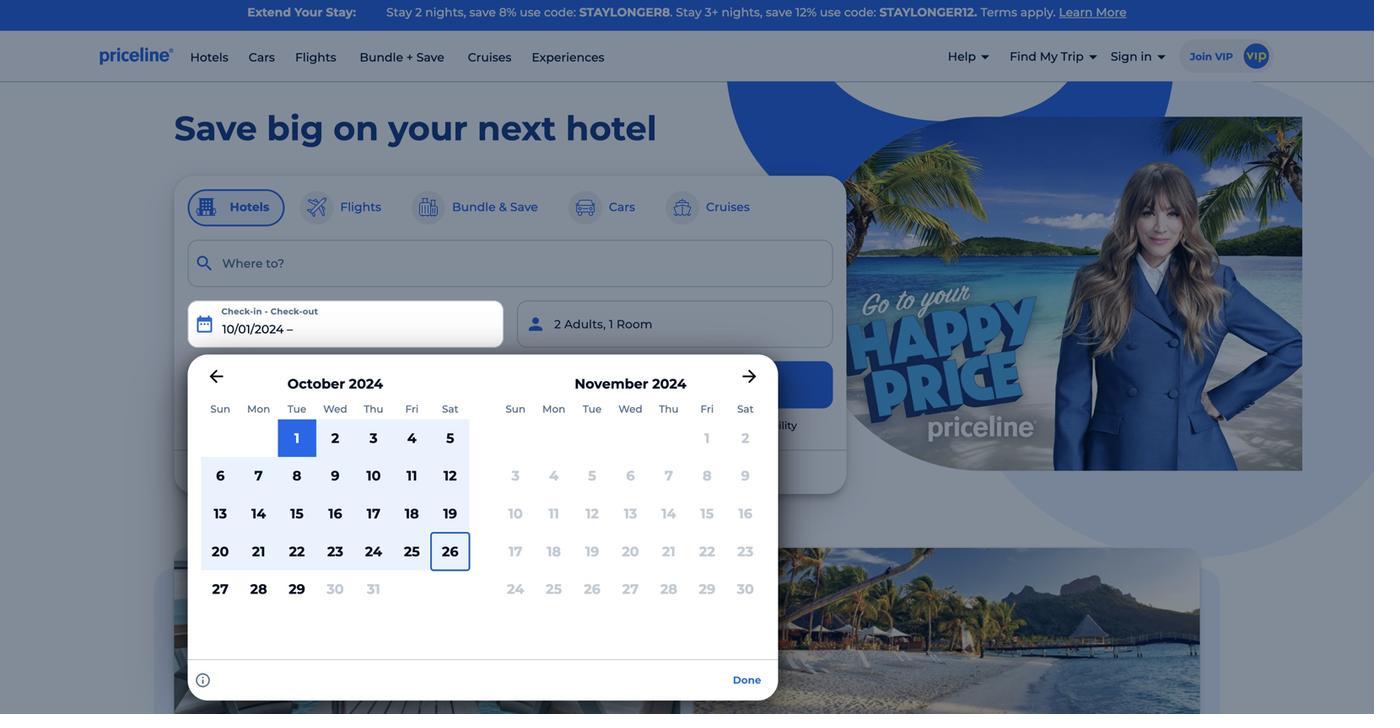 Task type: locate. For each thing, give the bounding box(es) containing it.
0 horizontal spatial 28
[[250, 582, 267, 598]]

4 button up the of
[[393, 420, 431, 458]]

22 for second 22 button from right
[[289, 544, 305, 560]]

0 vertical spatial your
[[388, 108, 468, 149]]

save left 8%
[[470, 5, 496, 19]]

traveler selection text field
[[517, 301, 833, 348]]

2 thu from the left
[[659, 403, 679, 416]]

your left hotel
[[656, 377, 688, 393]]

27 button
[[201, 571, 240, 609], [612, 571, 650, 609]]

1 sat from the left
[[442, 403, 459, 416]]

1 30 from the left
[[327, 582, 344, 598]]

2 up the bundle + save 'link'
[[415, 5, 422, 19]]

0 horizontal spatial sun
[[210, 403, 230, 416]]

1 13 from the left
[[214, 506, 227, 522]]

1 14 from the left
[[251, 506, 266, 522]]

2 7 from the left
[[665, 468, 673, 485]]

1 horizontal spatial 3
[[512, 468, 520, 485]]

join
[[1191, 51, 1213, 63]]

13
[[214, 506, 227, 522], [624, 506, 637, 522]]

your for hotels
[[425, 465, 452, 480]]

2 16 from the left
[[739, 506, 753, 522]]

1 horizontal spatial 24
[[507, 582, 524, 598]]

1 7 from the left
[[255, 468, 263, 485]]

code: up the experiences link
[[544, 5, 576, 19]]

1 horizontal spatial 14
[[662, 506, 676, 522]]

1 29 from the left
[[289, 582, 305, 598]]

+ left october at bottom left
[[269, 378, 277, 392]]

1 horizontal spatial 13
[[624, 506, 637, 522]]

book left all
[[359, 465, 391, 480]]

15 button
[[278, 495, 316, 533], [688, 495, 727, 533]]

5
[[446, 430, 454, 447], [588, 468, 596, 485]]

1 horizontal spatial 22 button
[[688, 533, 727, 571]]

27
[[212, 582, 229, 598], [623, 582, 639, 598]]

bundle left &
[[452, 200, 496, 214]]

2 9 button from the left
[[727, 458, 765, 495]]

1 button
[[278, 420, 316, 458], [688, 420, 727, 458]]

2 button down show november 2024 icon
[[727, 420, 765, 458]]

done
[[733, 675, 762, 687]]

21
[[252, 544, 265, 560], [663, 544, 676, 560]]

tue down october at bottom left
[[288, 403, 307, 416]]

0 horizontal spatial 9
[[331, 468, 340, 485]]

0 horizontal spatial 30
[[327, 582, 344, 598]]

+ up save big on your next hotel
[[407, 50, 413, 65]]

save
[[470, 5, 496, 19], [766, 5, 793, 19], [569, 465, 596, 480]]

code: right 12%
[[845, 5, 877, 19]]

1 15 button from the left
[[278, 495, 316, 533]]

2 tue from the left
[[583, 403, 602, 416]]

1 horizontal spatial 5
[[588, 468, 596, 485]]

28 button
[[240, 571, 278, 609], [650, 571, 688, 609]]

1 9 from the left
[[331, 468, 340, 485]]

your inside 'link'
[[425, 465, 452, 480]]

17 button down book all of your hotels at once and save up to $625 'link' at the left bottom
[[497, 533, 535, 571]]

2024 for october 2024
[[349, 376, 383, 393]]

cruises inside button
[[706, 200, 750, 214]]

1 2024 from the left
[[349, 376, 383, 393]]

0 horizontal spatial find
[[621, 377, 652, 393]]

1 2 button from the left
[[316, 420, 355, 458]]

book up and
[[553, 420, 580, 432]]

2 2 button from the left
[[727, 420, 765, 458]]

18 button down the of
[[393, 495, 431, 533]]

None field
[[188, 240, 833, 287]]

4 right once
[[549, 468, 559, 485]]

sun up 'book all of your hotels at once and save up to $625'
[[506, 403, 526, 416]]

2 mon from the left
[[543, 403, 566, 416]]

hotel left the "with" on the left bottom of the page
[[592, 420, 618, 432]]

sat up for
[[738, 403, 754, 416]]

1 horizontal spatial 11 button
[[535, 495, 573, 533]]

3 down add a car
[[370, 430, 378, 447]]

1 horizontal spatial 6
[[627, 468, 635, 485]]

2 down 'october 2024'
[[331, 430, 339, 447]]

1 horizontal spatial hotels
[[230, 200, 269, 214]]

1 28 button from the left
[[240, 571, 278, 609]]

1 vertical spatial bundle
[[452, 200, 496, 214]]

at
[[495, 465, 507, 480]]

0 horizontal spatial 6
[[216, 468, 225, 485]]

1 horizontal spatial 15
[[701, 506, 714, 522]]

4 button right at
[[535, 458, 573, 495]]

29
[[289, 582, 305, 598], [699, 582, 716, 598]]

2 2024 from the left
[[653, 376, 687, 393]]

14 button
[[240, 495, 278, 533], [650, 495, 688, 533]]

hotel up cars button
[[566, 108, 657, 149]]

1 29 button from the left
[[278, 571, 316, 609]]

add
[[342, 379, 364, 391]]

4
[[407, 430, 417, 447], [549, 468, 559, 485]]

0 horizontal spatial 29 button
[[278, 571, 316, 609]]

3 button down add a car
[[355, 420, 393, 458]]

1 horizontal spatial 18
[[547, 544, 561, 560]]

your left stay:
[[295, 5, 323, 19]]

9 for 2nd 9 'button' from left
[[742, 468, 750, 485]]

1 horizontal spatial 16 button
[[727, 495, 765, 533]]

19 down hotels
[[443, 506, 457, 522]]

find inside button
[[621, 377, 652, 393]]

1 sun from the left
[[210, 403, 230, 416]]

2 left flexibility
[[742, 430, 750, 447]]

1 16 from the left
[[328, 506, 342, 522]]

16 for 2nd 16 button from the right
[[328, 506, 342, 522]]

code:
[[544, 5, 576, 19], [845, 5, 877, 19]]

26 button
[[431, 533, 470, 571], [573, 571, 612, 609]]

1 vertical spatial 11
[[549, 506, 559, 522]]

16
[[328, 506, 342, 522], [739, 506, 753, 522]]

2 30 button from the left
[[727, 571, 765, 609]]

1 horizontal spatial 6 button
[[612, 458, 650, 495]]

1 13 button from the left
[[201, 495, 240, 533]]

1 horizontal spatial 17
[[509, 544, 523, 560]]

hotels
[[190, 50, 229, 65], [230, 200, 269, 214]]

experiences
[[532, 50, 605, 65]]

1 horizontal spatial sat
[[738, 403, 754, 416]]

12 down up
[[586, 506, 599, 522]]

0 horizontal spatial cars
[[249, 50, 275, 65]]

1 left for
[[705, 430, 710, 447]]

2024 right october at bottom left
[[349, 376, 383, 393]]

thu down add a car
[[364, 403, 384, 416]]

0 horizontal spatial 16
[[328, 506, 342, 522]]

1 nights, from the left
[[425, 5, 466, 19]]

your right on at the left top of the page
[[388, 108, 468, 149]]

cruises
[[468, 50, 512, 65], [706, 200, 750, 214]]

hotels
[[455, 465, 492, 480]]

9
[[331, 468, 340, 485], [742, 468, 750, 485]]

1 horizontal spatial 21
[[663, 544, 676, 560]]

sun down 'show august 2024' icon
[[210, 403, 230, 416]]

1 horizontal spatial bundle + save
[[357, 50, 448, 65]]

2 30 from the left
[[737, 582, 754, 598]]

7 button
[[240, 458, 278, 495], [650, 458, 688, 495]]

tue for november
[[583, 403, 602, 416]]

wed for october
[[323, 403, 347, 416]]

12 button down up
[[573, 495, 612, 533]]

find up the "with" on the left bottom of the page
[[621, 377, 652, 393]]

15
[[290, 506, 304, 522], [701, 506, 714, 522]]

1 1 from the left
[[294, 430, 300, 447]]

bundle + save
[[357, 50, 448, 65], [222, 378, 309, 392]]

use right 12%
[[820, 5, 841, 19]]

next
[[478, 108, 557, 149]]

1 30 button from the left
[[316, 571, 355, 609]]

a for car
[[367, 379, 373, 391]]

0 horizontal spatial 24
[[365, 544, 382, 560]]

30 for second 30 button from the right
[[327, 582, 344, 598]]

1
[[294, 430, 300, 447], [705, 430, 710, 447]]

find inside dropdown button
[[1010, 49, 1037, 64]]

12 button right the of
[[431, 458, 470, 495]]

8 for first 8 button
[[293, 468, 302, 485]]

bundle inside button
[[452, 200, 496, 214]]

learn
[[1059, 5, 1093, 19]]

save inside button
[[510, 200, 538, 214]]

your
[[388, 108, 468, 149], [425, 465, 452, 480]]

1 vertical spatial 5
[[588, 468, 596, 485]]

2 29 button from the left
[[688, 571, 727, 609]]

0 horizontal spatial 25 button
[[393, 533, 431, 571]]

use right 8%
[[520, 5, 541, 19]]

1 down october at bottom left
[[294, 430, 300, 447]]

1 horizontal spatial find
[[1010, 49, 1037, 64]]

19 button down up
[[573, 533, 612, 571]]

4 up the of
[[407, 430, 417, 447]]

0 horizontal spatial 13
[[214, 506, 227, 522]]

3 right at
[[512, 468, 520, 485]]

0 vertical spatial 12
[[444, 468, 457, 485]]

october
[[288, 376, 345, 393]]

11 button down and
[[535, 495, 573, 533]]

up
[[599, 465, 615, 480]]

2 23 from the left
[[738, 544, 754, 560]]

book
[[553, 420, 580, 432], [359, 465, 391, 480]]

0 horizontal spatial 21 button
[[240, 533, 278, 571]]

12 right the of
[[444, 468, 457, 485]]

17 up 31
[[367, 506, 381, 522]]

10 down book all of your hotels at once and save up to $625 'link' at the left bottom
[[509, 506, 523, 522]]

1 8 button from the left
[[278, 458, 316, 495]]

save left 12%
[[766, 5, 793, 19]]

5 left up
[[588, 468, 596, 485]]

1 horizontal spatial 26 button
[[573, 571, 612, 609]]

10 left all
[[367, 468, 381, 485]]

0 vertical spatial book
[[553, 420, 580, 432]]

book for book all of your hotels at once and save up to $625
[[359, 465, 391, 480]]

9 for second 9 'button' from right
[[331, 468, 340, 485]]

fri for november 2024
[[701, 403, 714, 416]]

10 button
[[355, 458, 393, 495], [497, 495, 535, 533]]

20 button
[[201, 533, 240, 571], [612, 533, 650, 571]]

1 8 from the left
[[293, 468, 302, 485]]

a left the "with" on the left bottom of the page
[[583, 420, 589, 432]]

2 27 button from the left
[[612, 571, 650, 609]]

hotels inside button
[[230, 200, 269, 214]]

23 for second the 23 button from the left
[[738, 544, 754, 560]]

find for find my trip
[[1010, 49, 1037, 64]]

fri
[[405, 403, 419, 416], [701, 403, 714, 416]]

stay
[[387, 5, 412, 19], [676, 5, 702, 19]]

24 for right 24 button
[[507, 582, 524, 598]]

11 down and
[[549, 506, 559, 522]]

1 15 from the left
[[290, 506, 304, 522]]

1 1 button from the left
[[278, 420, 316, 458]]

0 vertical spatial 24
[[365, 544, 382, 560]]

2 8 from the left
[[703, 468, 712, 485]]

0 horizontal spatial 1
[[294, 430, 300, 447]]

1 horizontal spatial 30 button
[[727, 571, 765, 609]]

save right &
[[510, 200, 538, 214]]

9 down for
[[742, 468, 750, 485]]

2024
[[349, 376, 383, 393], [653, 376, 687, 393]]

0 horizontal spatial 27 button
[[201, 571, 240, 609]]

2 22 from the left
[[700, 544, 715, 560]]

1 horizontal spatial 19
[[586, 544, 599, 560]]

save inside 'link'
[[569, 465, 596, 480]]

1 horizontal spatial fri
[[701, 403, 714, 416]]

16 button
[[316, 495, 355, 533], [727, 495, 765, 533]]

1 button left for
[[688, 420, 727, 458]]

17 button
[[355, 495, 393, 533], [497, 533, 535, 571]]

tue down 'november'
[[583, 403, 602, 416]]

2 9 from the left
[[742, 468, 750, 485]]

2 22 button from the left
[[688, 533, 727, 571]]

book all of your hotels at once and save up to $625 link
[[359, 464, 662, 481]]

2 button
[[316, 420, 355, 458], [727, 420, 765, 458]]

18 button
[[393, 495, 431, 533], [535, 533, 573, 571]]

1 mon from the left
[[247, 403, 270, 416]]

2 14 from the left
[[662, 506, 676, 522]]

2 28 button from the left
[[650, 571, 688, 609]]

0 vertical spatial cruises
[[468, 50, 512, 65]]

0 vertical spatial 10
[[367, 468, 381, 485]]

2 button down 'october 2024'
[[316, 420, 355, 458]]

terms
[[981, 5, 1018, 19]]

1 horizontal spatial 28
[[661, 582, 678, 598]]

26
[[442, 544, 459, 560], [584, 582, 601, 598]]

8 button
[[278, 458, 316, 495], [688, 458, 727, 495]]

0 horizontal spatial 18
[[405, 506, 419, 522]]

0 horizontal spatial 18 button
[[393, 495, 431, 533]]

9 button down for
[[727, 458, 765, 495]]

1 horizontal spatial book
[[553, 420, 580, 432]]

8
[[293, 468, 302, 485], [703, 468, 712, 485]]

0 vertical spatial cars
[[249, 50, 275, 65]]

sign in button
[[1111, 35, 1166, 79]]

2 horizontal spatial 2
[[742, 430, 750, 447]]

join vip link
[[1180, 39, 1280, 73]]

extend
[[248, 5, 291, 19]]

1 horizontal spatial 7 button
[[650, 458, 688, 495]]

a left car
[[367, 379, 373, 391]]

2 29 from the left
[[699, 582, 716, 598]]

0 horizontal spatial fri
[[405, 403, 419, 416]]

bundle
[[360, 50, 403, 65], [452, 200, 496, 214], [222, 378, 266, 392]]

2 for 2nd 2 button
[[742, 430, 750, 447]]

1 horizontal spatial 9
[[742, 468, 750, 485]]

1 button down october at bottom left
[[278, 420, 316, 458]]

11 left hotels
[[407, 468, 417, 485]]

11 button left hotels
[[393, 458, 431, 495]]

10
[[367, 468, 381, 485], [509, 506, 523, 522]]

stay 2 nights, save 8% use code: staylonger8 . stay 3+ nights, save 12% use code: staylonger12. terms apply. learn more
[[387, 5, 1127, 19]]

1 vertical spatial 26
[[584, 582, 601, 598]]

0 horizontal spatial 13 button
[[201, 495, 240, 533]]

1 horizontal spatial 10
[[509, 506, 523, 522]]

2 7 button from the left
[[650, 458, 688, 495]]

1 7 button from the left
[[240, 458, 278, 495]]

1 vertical spatial your
[[656, 377, 688, 393]]

0 horizontal spatial 21
[[252, 544, 265, 560]]

book inside 'link'
[[359, 465, 391, 480]]

fri up cancellation
[[701, 403, 714, 416]]

10 button left all
[[355, 458, 393, 495]]

18 button down and
[[535, 533, 573, 571]]

0 horizontal spatial tue
[[288, 403, 307, 416]]

1 27 from the left
[[212, 582, 229, 598]]

30
[[327, 582, 344, 598], [737, 582, 754, 598]]

5 button
[[431, 420, 470, 458], [573, 458, 612, 495]]

5 button up hotels
[[431, 420, 470, 458]]

0 vertical spatial 26
[[442, 544, 459, 560]]

sun for october
[[210, 403, 230, 416]]

9 left all
[[331, 468, 340, 485]]

0 vertical spatial flights
[[295, 50, 336, 65]]

0 horizontal spatial 15
[[290, 506, 304, 522]]

wed up the "with" on the left bottom of the page
[[619, 403, 643, 416]]

1 thu from the left
[[364, 403, 384, 416]]

flights
[[295, 50, 336, 65], [340, 200, 381, 214]]

9 button left all
[[316, 458, 355, 495]]

19
[[443, 506, 457, 522], [586, 544, 599, 560]]

thu up the book a hotel with free cancellation for flexibility
[[659, 403, 679, 416]]

find left my
[[1010, 49, 1037, 64]]

2 27 from the left
[[623, 582, 639, 598]]

0 horizontal spatial 3
[[370, 430, 378, 447]]

cars link
[[249, 50, 275, 65]]

hotel
[[566, 108, 657, 149], [592, 420, 618, 432]]

1 horizontal spatial 22
[[700, 544, 715, 560]]

1 tue from the left
[[288, 403, 307, 416]]

1 wed from the left
[[323, 403, 347, 416]]

sat for november 2024
[[738, 403, 754, 416]]

save left up
[[569, 465, 596, 480]]

7
[[255, 468, 263, 485], [665, 468, 673, 485]]

sun for november
[[506, 403, 526, 416]]

1 vertical spatial 24
[[507, 582, 524, 598]]

0 horizontal spatial 22
[[289, 544, 305, 560]]

Check-in - Check-out field
[[188, 301, 504, 348]]

wed down 'october 2024'
[[323, 403, 347, 416]]

15 for first 15 button from the left
[[290, 506, 304, 522]]

0 horizontal spatial your
[[295, 5, 323, 19]]

1 23 from the left
[[327, 544, 343, 560]]

2 sat from the left
[[738, 403, 754, 416]]

1 6 from the left
[[216, 468, 225, 485]]

18 down and
[[547, 544, 561, 560]]

18 down the of
[[405, 506, 419, 522]]

0 horizontal spatial 2
[[331, 430, 339, 447]]

flexibility
[[751, 420, 797, 432]]

0 vertical spatial your
[[295, 5, 323, 19]]

your for find
[[656, 377, 688, 393]]

1 horizontal spatial tue
[[583, 403, 602, 416]]

0 horizontal spatial 14
[[251, 506, 266, 522]]

november
[[575, 376, 649, 393]]

5 up 'book all of your hotels at once and save up to $625'
[[446, 430, 454, 447]]

3 button
[[355, 420, 393, 458], [497, 458, 535, 495]]

0 horizontal spatial hotels
[[190, 50, 229, 65]]

bundle left october at bottom left
[[222, 378, 266, 392]]

2 wed from the left
[[619, 403, 643, 416]]

stay right .
[[676, 5, 702, 19]]

3
[[370, 430, 378, 447], [512, 468, 520, 485]]

save left cruises 'link'
[[417, 50, 445, 65]]

your right the of
[[425, 465, 452, 480]]

1 fri from the left
[[405, 403, 419, 416]]

0 vertical spatial 18
[[405, 506, 419, 522]]

1 horizontal spatial 7
[[665, 468, 673, 485]]

1 vertical spatial your
[[425, 465, 452, 480]]

nights, left 8%
[[425, 5, 466, 19]]

your for extend
[[295, 5, 323, 19]]

1 horizontal spatial 27
[[623, 582, 639, 598]]

22 button
[[278, 533, 316, 571], [688, 533, 727, 571]]

free
[[646, 420, 667, 432]]

3 button left and
[[497, 458, 535, 495]]

22
[[289, 544, 305, 560], [700, 544, 715, 560]]

24
[[365, 544, 382, 560], [507, 582, 524, 598]]

2 21 button from the left
[[650, 533, 688, 571]]

17 down book all of your hotels at once and save up to $625 'link' at the left bottom
[[509, 544, 523, 560]]

1 for second '1' button from the left
[[705, 430, 710, 447]]

1 9 button from the left
[[316, 458, 355, 495]]

sat up hotels
[[442, 403, 459, 416]]

flights down "extend your stay:"
[[295, 50, 336, 65]]

1 horizontal spatial 1 button
[[688, 420, 727, 458]]

once
[[510, 465, 540, 480]]

nights, right the 3+
[[722, 5, 763, 19]]

0 horizontal spatial 19
[[443, 506, 457, 522]]

2 6 from the left
[[627, 468, 635, 485]]

0 horizontal spatial 9 button
[[316, 458, 355, 495]]

0 horizontal spatial 5
[[446, 430, 454, 447]]

19 down up
[[586, 544, 599, 560]]

more
[[1096, 5, 1127, 19]]

23 for 1st the 23 button
[[327, 544, 343, 560]]

0 vertical spatial bundle
[[360, 50, 403, 65]]

your inside button
[[656, 377, 688, 393]]

stay up the bundle + save 'link'
[[387, 5, 412, 19]]

5 button left to
[[573, 458, 612, 495]]

on
[[333, 108, 379, 149]]

2 28 from the left
[[661, 582, 678, 598]]

1 vertical spatial 3
[[512, 468, 520, 485]]

0 horizontal spatial 4
[[407, 430, 417, 447]]

0 horizontal spatial 22 button
[[278, 533, 316, 571]]

2024 left hotel
[[653, 376, 687, 393]]

types of travel tab list
[[188, 190, 833, 227]]

2 1 from the left
[[705, 430, 710, 447]]

2 15 from the left
[[701, 506, 714, 522]]

6
[[216, 468, 225, 485], [627, 468, 635, 485]]

find
[[1010, 49, 1037, 64], [621, 377, 652, 393]]

flights down on at the left top of the page
[[340, 200, 381, 214]]

2 21 from the left
[[663, 544, 676, 560]]

17 button up 31
[[355, 495, 393, 533]]

1 22 from the left
[[289, 544, 305, 560]]

bundle right 'flights' link
[[360, 50, 403, 65]]

2 sun from the left
[[506, 403, 526, 416]]

19 button down hotels
[[431, 495, 470, 533]]

2 fri from the left
[[701, 403, 714, 416]]

0 horizontal spatial 7
[[255, 468, 263, 485]]

cars button
[[567, 190, 651, 227]]

10 button down book all of your hotels at once and save up to $625 'link' at the left bottom
[[497, 495, 535, 533]]

23
[[327, 544, 343, 560], [738, 544, 754, 560]]

fri up the of
[[405, 403, 419, 416]]



Task type: vqa. For each thing, say whether or not it's contained in the screenshot.
the right BUNDLE
yes



Task type: describe. For each thing, give the bounding box(es) containing it.
2 stay from the left
[[676, 5, 702, 19]]

18 for the leftmost 18 button
[[405, 506, 419, 522]]

18 for rightmost 18 button
[[547, 544, 561, 560]]

1 14 button from the left
[[240, 495, 278, 533]]

and
[[543, 465, 566, 480]]

extend your stay:
[[248, 5, 356, 19]]

experiences link
[[532, 50, 605, 65]]

hotels link
[[190, 50, 229, 65]]

flights link
[[295, 50, 336, 65]]

to
[[618, 465, 630, 480]]

flights inside button
[[340, 200, 381, 214]]

done button
[[723, 668, 772, 695]]

Where to? field
[[188, 240, 833, 287]]

1 16 button from the left
[[316, 495, 355, 533]]

add a car
[[339, 379, 392, 391]]

0 vertical spatial 17
[[367, 506, 381, 522]]

vip
[[1216, 51, 1234, 63]]

stay:
[[326, 5, 356, 19]]

1 horizontal spatial bundle
[[360, 50, 403, 65]]

1 horizontal spatial 12 button
[[573, 495, 612, 533]]

2 vertical spatial bundle
[[222, 378, 266, 392]]

1 vertical spatial 17
[[509, 544, 523, 560]]

1 vertical spatial 12
[[586, 506, 599, 522]]

book a hotel with free cancellation for flexibility
[[553, 420, 797, 432]]

5 for the left 5 button
[[446, 430, 454, 447]]

find my trip
[[1010, 49, 1084, 64]]

cruises link
[[468, 50, 512, 65]]

wed for november
[[619, 403, 643, 416]]

staylonger12.
[[880, 5, 978, 19]]

thu for november 2024
[[659, 403, 679, 416]]

1 22 button from the left
[[278, 533, 316, 571]]

0 horizontal spatial 12
[[444, 468, 457, 485]]

1 vertical spatial 19
[[586, 544, 599, 560]]

10 for 10 "button" to the right
[[509, 506, 523, 522]]

with
[[621, 420, 644, 432]]

2 for 1st 2 button from the left
[[331, 430, 339, 447]]

sat for october 2024
[[442, 403, 459, 416]]

bundle + save link
[[357, 50, 448, 65]]

3+
[[705, 5, 719, 19]]

0 vertical spatial hotels
[[190, 50, 229, 65]]

staylonger8
[[580, 5, 670, 19]]

join vip
[[1191, 51, 1234, 63]]

2 14 button from the left
[[650, 495, 688, 533]]

15 for second 15 button
[[701, 506, 714, 522]]

cancellation
[[669, 420, 732, 432]]

bundle & save button
[[410, 190, 554, 227]]

1 20 button from the left
[[201, 533, 240, 571]]

22 for second 22 button
[[700, 544, 715, 560]]

25 for 25 button to the right
[[546, 582, 562, 598]]

25 for 25 button to the left
[[404, 544, 420, 560]]

save big on your next hotel
[[174, 108, 657, 149]]

1 27 button from the left
[[201, 571, 240, 609]]

1 for first '1' button
[[294, 430, 300, 447]]

16 for 2nd 16 button from the left
[[739, 506, 753, 522]]

2 20 button from the left
[[612, 533, 650, 571]]

november 2024
[[575, 376, 687, 393]]

0 horizontal spatial 3 button
[[355, 420, 393, 458]]

0 horizontal spatial 5 button
[[431, 420, 470, 458]]

mon for november
[[543, 403, 566, 416]]

0 horizontal spatial flights
[[295, 50, 336, 65]]

1 21 from the left
[[252, 544, 265, 560]]

0 horizontal spatial cruises
[[468, 50, 512, 65]]

1 stay from the left
[[387, 5, 412, 19]]

2 nights, from the left
[[722, 5, 763, 19]]

7 for first the 7 button from the right
[[665, 468, 673, 485]]

14 for first 14 button from the right
[[662, 506, 676, 522]]

1 21 button from the left
[[240, 533, 278, 571]]

.
[[670, 5, 673, 19]]

1 use from the left
[[520, 5, 541, 19]]

in
[[1141, 49, 1153, 64]]

$625
[[634, 465, 662, 480]]

help
[[948, 49, 976, 64]]

sign in
[[1111, 49, 1153, 64]]

2 23 button from the left
[[727, 533, 765, 571]]

2 20 from the left
[[622, 544, 639, 560]]

1 horizontal spatial 4
[[549, 468, 559, 485]]

7 for 2nd the 7 button from the right
[[255, 468, 263, 485]]

of
[[411, 465, 422, 480]]

0 horizontal spatial save
[[470, 5, 496, 19]]

a for hotel
[[583, 420, 589, 432]]

find my trip button
[[1010, 35, 1098, 79]]

14 for 2nd 14 button from the right
[[251, 506, 266, 522]]

hotel
[[692, 377, 730, 393]]

book all of your hotels at once and save up to $625
[[359, 465, 662, 480]]

mon for october
[[247, 403, 270, 416]]

0 horizontal spatial +
[[269, 378, 277, 392]]

big
[[267, 108, 324, 149]]

0 horizontal spatial 19 button
[[431, 495, 470, 533]]

0 horizontal spatial 26 button
[[431, 533, 470, 571]]

find for find your hotel
[[621, 377, 652, 393]]

2 1 button from the left
[[688, 420, 727, 458]]

31
[[367, 582, 380, 598]]

3 for the rightmost 3 button
[[512, 468, 520, 485]]

find your hotel button
[[517, 362, 833, 409]]

thu for october 2024
[[364, 403, 384, 416]]

2 6 button from the left
[[612, 458, 650, 495]]

0 horizontal spatial 10 button
[[355, 458, 393, 495]]

0 horizontal spatial 24 button
[[355, 533, 393, 571]]

2 horizontal spatial save
[[766, 5, 793, 19]]

1 horizontal spatial 4 button
[[535, 458, 573, 495]]

sign
[[1111, 49, 1138, 64]]

2 15 button from the left
[[688, 495, 727, 533]]

1 horizontal spatial 25 button
[[535, 571, 573, 609]]

8%
[[499, 5, 517, 19]]

1 28 from the left
[[250, 582, 267, 598]]

0 horizontal spatial 11 button
[[393, 458, 431, 495]]

1 code: from the left
[[544, 5, 576, 19]]

priceline.com home image
[[100, 47, 173, 65]]

2 code: from the left
[[845, 5, 877, 19]]

show august 2024 image
[[206, 367, 227, 387]]

1 vertical spatial hotel
[[592, 420, 618, 432]]

&
[[499, 200, 507, 214]]

12%
[[796, 5, 817, 19]]

0 horizontal spatial 17 button
[[355, 495, 393, 533]]

all
[[394, 465, 407, 480]]

5 for right 5 button
[[588, 468, 596, 485]]

2 16 button from the left
[[727, 495, 765, 533]]

october 2024
[[288, 376, 383, 393]]

hotels button
[[188, 190, 285, 227]]

1 horizontal spatial 3 button
[[497, 458, 535, 495]]

save left add
[[280, 378, 309, 392]]

0 horizontal spatial 4 button
[[393, 420, 431, 458]]

fri for october 2024
[[405, 403, 419, 416]]

0 horizontal spatial 11
[[407, 468, 417, 485]]

cruises button
[[664, 190, 765, 227]]

your for next
[[388, 108, 468, 149]]

vip badge icon image
[[1244, 44, 1270, 69]]

0 horizontal spatial 12 button
[[431, 458, 470, 495]]

1 horizontal spatial 2
[[415, 5, 422, 19]]

car
[[376, 379, 392, 391]]

save down hotels link
[[174, 108, 257, 149]]

help button
[[948, 35, 990, 79]]

bundle & save
[[452, 200, 538, 214]]

1 horizontal spatial 18 button
[[535, 533, 573, 571]]

1 horizontal spatial 10 button
[[497, 495, 535, 533]]

3 for 3 button to the left
[[370, 430, 378, 447]]

flights button
[[298, 190, 397, 227]]

0 vertical spatial hotel
[[566, 108, 657, 149]]

10 for leftmost 10 "button"
[[367, 468, 381, 485]]

2024 for november 2024
[[653, 376, 687, 393]]

find your hotel
[[621, 377, 730, 393]]

31 button
[[355, 571, 393, 609]]

2 use from the left
[[820, 5, 841, 19]]

1 horizontal spatial 19 button
[[573, 533, 612, 571]]

book for book a hotel with free cancellation for flexibility
[[553, 420, 580, 432]]

2 8 button from the left
[[688, 458, 727, 495]]

2 13 from the left
[[624, 506, 637, 522]]

30 for first 30 button from right
[[737, 582, 754, 598]]

1 horizontal spatial 26
[[584, 582, 601, 598]]

1 horizontal spatial 11
[[549, 506, 559, 522]]

show november 2024 image
[[740, 367, 760, 387]]

1 6 button from the left
[[201, 458, 240, 495]]

1 20 from the left
[[212, 544, 229, 560]]

cars inside cars button
[[609, 200, 635, 214]]

tue for october
[[288, 403, 307, 416]]

0 horizontal spatial bundle + save
[[222, 378, 309, 392]]

for
[[735, 420, 749, 432]]

8 for 1st 8 button from right
[[703, 468, 712, 485]]

1 horizontal spatial 24 button
[[497, 571, 535, 609]]

my
[[1040, 49, 1058, 64]]

2 13 button from the left
[[612, 495, 650, 533]]

apply.
[[1021, 5, 1056, 19]]

1 horizontal spatial 5 button
[[573, 458, 612, 495]]

trip
[[1061, 49, 1084, 64]]

1 horizontal spatial 17 button
[[497, 533, 535, 571]]

1 23 button from the left
[[316, 533, 355, 571]]

0 vertical spatial +
[[407, 50, 413, 65]]

24 for leftmost 24 button
[[365, 544, 382, 560]]



